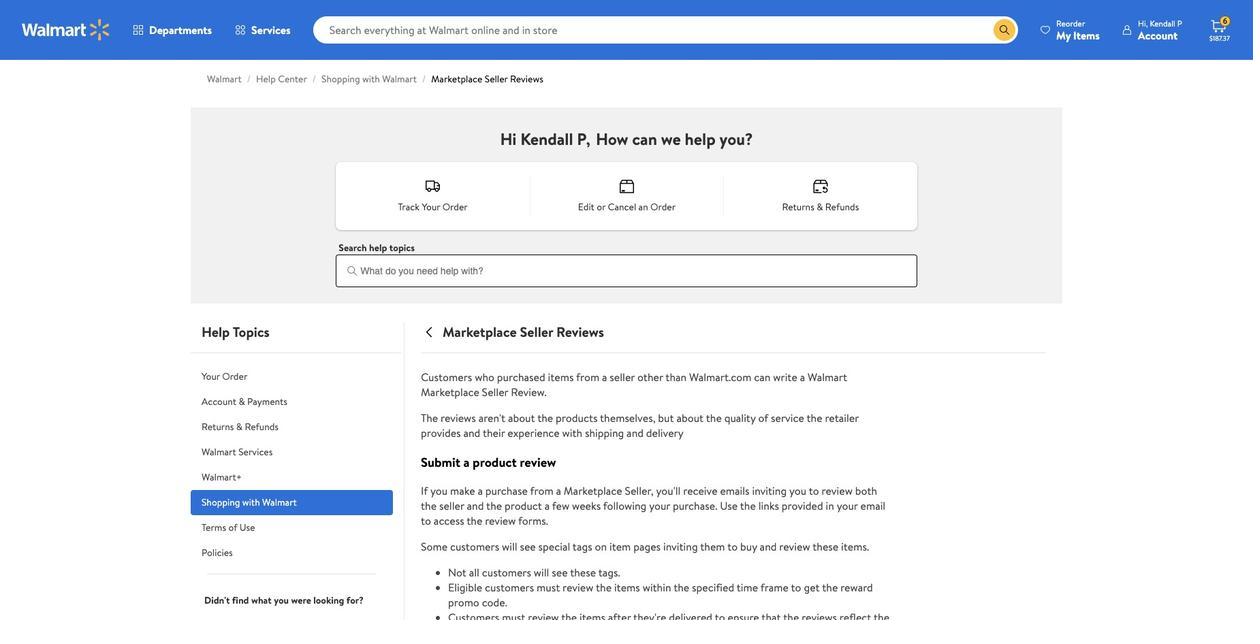Task type: locate. For each thing, give the bounding box(es) containing it.
to
[[809, 484, 819, 499], [421, 514, 431, 529], [727, 540, 738, 555], [791, 581, 801, 596]]

policies link
[[191, 541, 393, 566]]

to left in
[[809, 484, 819, 499]]

/ right center at top
[[312, 72, 316, 86]]

see inside not all customers will see these tags. eligible customers must review the items within the specified time frame to get the reward promo code.
[[552, 566, 568, 581]]

product left few on the left of page
[[505, 499, 542, 514]]

seller inside the customers who purchased items from a seller other than walmart.com can write a walmart marketplace seller review.
[[482, 385, 508, 400]]

kendall left p
[[1150, 17, 1176, 29]]

0 horizontal spatial returns & refunds
[[202, 420, 279, 434]]

0 horizontal spatial help
[[369, 241, 387, 255]]

0 horizontal spatial your
[[202, 370, 220, 383]]

review.
[[511, 385, 547, 400]]

items
[[1073, 28, 1100, 43]]

and right the access
[[467, 499, 484, 514]]

get
[[804, 581, 820, 596]]

1 vertical spatial seller
[[520, 323, 553, 341]]

will down special in the left bottom of the page
[[534, 566, 549, 581]]

0 vertical spatial &
[[817, 200, 823, 214]]

topics
[[233, 323, 270, 341]]

0 vertical spatial use
[[720, 499, 738, 514]]

search
[[339, 241, 367, 255]]

0 vertical spatial help
[[256, 72, 276, 86]]

terms of use link
[[191, 516, 393, 541]]

inviting right emails at right
[[752, 484, 787, 499]]

shopping right center at top
[[322, 72, 360, 86]]

6 $187.37
[[1210, 15, 1230, 43]]

0 horizontal spatial /
[[247, 72, 251, 86]]

of right quality
[[758, 411, 768, 426]]

on
[[595, 540, 607, 555]]

marketplace seller reviews link
[[431, 72, 543, 86]]

items.
[[841, 540, 869, 555]]

order right track
[[442, 200, 468, 214]]

hi, kendall p account
[[1138, 17, 1182, 43]]

pages
[[634, 540, 661, 555]]

can left we
[[632, 127, 657, 151]]

/ left marketplace seller reviews link
[[422, 72, 426, 86]]

and right buy
[[760, 540, 777, 555]]

1 horizontal spatial returns & refunds link
[[723, 165, 917, 227]]

0 vertical spatial refunds
[[825, 200, 859, 214]]

a left few on the left of page
[[545, 499, 550, 514]]

see
[[520, 540, 536, 555], [552, 566, 568, 581]]

0 horizontal spatial kendall
[[520, 127, 573, 151]]

& for the bottommost returns & refunds link
[[236, 420, 243, 434]]

1 vertical spatial returns
[[202, 420, 234, 434]]

kendall left p,
[[520, 127, 573, 151]]

kendall inside hi, kendall p account
[[1150, 17, 1176, 29]]

seller up purchased
[[520, 323, 553, 341]]

0 vertical spatial account
[[1138, 28, 1178, 43]]

purchased
[[497, 370, 545, 385]]

0 horizontal spatial account
[[202, 395, 236, 409]]

0 vertical spatial inviting
[[752, 484, 787, 499]]

1 / from the left
[[247, 72, 251, 86]]

1 your from the left
[[649, 499, 670, 514]]

these inside not all customers will see these tags. eligible customers must review the items within the specified time frame to get the reward promo code.
[[570, 566, 596, 581]]

a
[[602, 370, 607, 385], [800, 370, 805, 385], [463, 453, 470, 471], [478, 484, 483, 499], [556, 484, 561, 499], [545, 499, 550, 514]]

hi,
[[1138, 17, 1148, 29]]

you left were
[[274, 594, 289, 608]]

access
[[434, 514, 464, 529]]

from up forms. at bottom left
[[530, 484, 553, 499]]

0 horizontal spatial seller
[[439, 499, 464, 514]]

shipping
[[585, 426, 624, 441]]

help left center at top
[[256, 72, 276, 86]]

see down forms. at bottom left
[[520, 540, 536, 555]]

all
[[469, 566, 479, 581]]

1 horizontal spatial your
[[837, 499, 858, 514]]

0 horizontal spatial these
[[570, 566, 596, 581]]

1 horizontal spatial use
[[720, 499, 738, 514]]

1 vertical spatial items
[[614, 581, 640, 596]]

Search help topics search field
[[336, 241, 917, 287]]

0 vertical spatial shopping with walmart link
[[322, 72, 417, 86]]

your right track
[[422, 200, 440, 214]]

2 horizontal spatial you
[[789, 484, 807, 499]]

0 horizontal spatial reviews
[[510, 72, 543, 86]]

product
[[473, 453, 517, 471], [505, 499, 542, 514]]

these down tags
[[570, 566, 596, 581]]

1 horizontal spatial will
[[534, 566, 549, 581]]

help left topics
[[202, 323, 230, 341]]

these left items.
[[813, 540, 839, 555]]

product inside if you make a purchase from a marketplace seller, you'll receive emails inviting you to review both the seller and the product a few weeks following your purchase. use the links provided in your email to access the review forms.
[[505, 499, 542, 514]]

Walmart Site-Wide search field
[[313, 16, 1018, 44]]

1 horizontal spatial of
[[758, 411, 768, 426]]

hi
[[500, 127, 517, 151]]

1 vertical spatial help
[[202, 323, 230, 341]]

from up the products
[[576, 370, 599, 385]]

inviting
[[752, 484, 787, 499], [663, 540, 698, 555]]

your right in
[[837, 499, 858, 514]]

0 horizontal spatial your
[[649, 499, 670, 514]]

1 horizontal spatial from
[[576, 370, 599, 385]]

1 horizontal spatial account
[[1138, 28, 1178, 43]]

0 vertical spatial services
[[251, 22, 291, 37]]

must
[[537, 581, 560, 596]]

account down your order
[[202, 395, 236, 409]]

1 vertical spatial returns & refunds
[[202, 420, 279, 434]]

track your order link
[[336, 165, 530, 227]]

0 horizontal spatial you
[[274, 594, 289, 608]]

0 vertical spatial help
[[685, 127, 716, 151]]

2 horizontal spatial with
[[562, 426, 582, 441]]

1 about from the left
[[508, 411, 535, 426]]

to left the access
[[421, 514, 431, 529]]

p
[[1177, 17, 1182, 29]]

1 horizontal spatial returns
[[782, 200, 814, 214]]

seller up aren't
[[482, 385, 508, 400]]

1 vertical spatial account
[[202, 395, 236, 409]]

1 vertical spatial kendall
[[520, 127, 573, 151]]

can left write at the right
[[754, 370, 771, 385]]

1 vertical spatial inviting
[[663, 540, 698, 555]]

1 vertical spatial see
[[552, 566, 568, 581]]

0 horizontal spatial will
[[502, 540, 517, 555]]

the reviews aren't about the products themselves, but about the quality of service the retailer provides and their experience with shipping and delivery
[[421, 411, 859, 441]]

from inside the customers who purchased items from a seller other than walmart.com can write a walmart marketplace seller review.
[[576, 370, 599, 385]]

services
[[251, 22, 291, 37], [238, 445, 273, 459]]

frame
[[761, 581, 789, 596]]

0 vertical spatial seller
[[485, 72, 508, 86]]

hi kendall p, how can we help you?
[[500, 127, 753, 151]]

eligible
[[448, 581, 482, 596]]

a left other
[[602, 370, 607, 385]]

about right but
[[677, 411, 704, 426]]

your up account & payments on the bottom of page
[[202, 370, 220, 383]]

with
[[362, 72, 380, 86], [562, 426, 582, 441], [242, 496, 260, 509]]

1 horizontal spatial help
[[685, 127, 716, 151]]

your inside your order link
[[202, 370, 220, 383]]

your right following
[[649, 499, 670, 514]]

the
[[537, 411, 553, 426], [706, 411, 722, 426], [807, 411, 822, 426], [421, 499, 437, 514], [486, 499, 502, 514], [740, 499, 756, 514], [467, 514, 482, 529], [596, 581, 612, 596], [674, 581, 689, 596], [822, 581, 838, 596]]

1 horizontal spatial refunds
[[825, 200, 859, 214]]

1 vertical spatial product
[[505, 499, 542, 514]]

0 horizontal spatial about
[[508, 411, 535, 426]]

0 vertical spatial of
[[758, 411, 768, 426]]

0 vertical spatial can
[[632, 127, 657, 151]]

items inside the customers who purchased items from a seller other than walmart.com can write a walmart marketplace seller review.
[[548, 370, 574, 385]]

your
[[649, 499, 670, 514], [837, 499, 858, 514]]

to inside not all customers will see these tags. eligible customers must review the items within the specified time frame to get the reward promo code.
[[791, 581, 801, 596]]

0 vertical spatial with
[[362, 72, 380, 86]]

0 vertical spatial returns & refunds link
[[723, 165, 917, 227]]

0 vertical spatial shopping
[[322, 72, 360, 86]]

the right within
[[674, 581, 689, 596]]

Search search field
[[313, 16, 1018, 44]]

1 vertical spatial &
[[239, 395, 245, 409]]

2 vertical spatial seller
[[482, 385, 508, 400]]

and left the their
[[463, 426, 480, 441]]

1 vertical spatial can
[[754, 370, 771, 385]]

1 vertical spatial these
[[570, 566, 596, 581]]

0 vertical spatial these
[[813, 540, 839, 555]]

1 horizontal spatial about
[[677, 411, 704, 426]]

1 horizontal spatial help
[[256, 72, 276, 86]]

1 vertical spatial from
[[530, 484, 553, 499]]

2 about from the left
[[677, 411, 704, 426]]

item
[[610, 540, 631, 555]]

0 horizontal spatial inviting
[[663, 540, 698, 555]]

review down provided
[[779, 540, 810, 555]]

1 horizontal spatial kendall
[[1150, 17, 1176, 29]]

seller left other
[[610, 370, 635, 385]]

buy
[[740, 540, 757, 555]]

& for account & payments link
[[239, 395, 245, 409]]

0 vertical spatial returns & refunds
[[782, 200, 859, 214]]

you right if
[[430, 484, 448, 499]]

time
[[737, 581, 758, 596]]

items right review. on the bottom
[[548, 370, 574, 385]]

kendall
[[1150, 17, 1176, 29], [520, 127, 573, 151]]

terms
[[202, 521, 226, 535]]

product down the their
[[473, 453, 517, 471]]

back image
[[421, 324, 437, 341]]

1 vertical spatial your
[[202, 370, 220, 383]]

forms.
[[518, 514, 548, 529]]

review right must
[[563, 581, 594, 596]]

reviews
[[510, 72, 543, 86], [556, 323, 604, 341]]

some
[[421, 540, 448, 555]]

walmart inside the customers who purchased items from a seller other than walmart.com can write a walmart marketplace seller review.
[[808, 370, 847, 385]]

0 horizontal spatial with
[[242, 496, 260, 509]]

account inside hi, kendall p account
[[1138, 28, 1178, 43]]

and
[[463, 426, 480, 441], [627, 426, 644, 441], [467, 499, 484, 514], [760, 540, 777, 555]]

for?
[[346, 594, 364, 608]]

0 vertical spatial will
[[502, 540, 517, 555]]

review inside not all customers will see these tags. eligible customers must review the items within the specified time frame to get the reward promo code.
[[563, 581, 594, 596]]

tags.
[[598, 566, 620, 581]]

services up walmart+
[[238, 445, 273, 459]]

account left $187.37
[[1138, 28, 1178, 43]]

account & payments
[[202, 395, 287, 409]]

0 vertical spatial returns
[[782, 200, 814, 214]]

use inside if you make a purchase from a marketplace seller, you'll receive emails inviting you to review both the seller and the product a few weeks following your purchase. use the links provided in your email to access the review forms.
[[720, 499, 738, 514]]

1 vertical spatial help
[[369, 241, 387, 255]]

0 horizontal spatial see
[[520, 540, 536, 555]]

order up account & payments on the bottom of page
[[222, 370, 247, 383]]

1 vertical spatial seller
[[439, 499, 464, 514]]

order
[[442, 200, 468, 214], [650, 200, 676, 214], [222, 370, 247, 383]]

not all customers will see these tags. eligible customers must review the items within the specified time frame to get the reward promo code.
[[448, 566, 873, 611]]

other
[[637, 370, 663, 385]]

seller up hi
[[485, 72, 508, 86]]

of right terms
[[228, 521, 237, 535]]

1 horizontal spatial your
[[422, 200, 440, 214]]

the
[[421, 411, 438, 426]]

you'll
[[656, 484, 681, 499]]

shopping with walmart link
[[322, 72, 417, 86], [191, 490, 393, 516]]

reorder
[[1056, 17, 1085, 29]]

the left links
[[740, 499, 756, 514]]

with inside the reviews aren't about the products themselves, but about the quality of service the retailer provides and their experience with shipping and delivery
[[562, 426, 582, 441]]

of
[[758, 411, 768, 426], [228, 521, 237, 535]]

see down special in the left bottom of the page
[[552, 566, 568, 581]]

you
[[430, 484, 448, 499], [789, 484, 807, 499], [274, 594, 289, 608]]

their
[[483, 426, 505, 441]]

seller
[[485, 72, 508, 86], [520, 323, 553, 341], [482, 385, 508, 400]]

1 horizontal spatial can
[[754, 370, 771, 385]]

these
[[813, 540, 839, 555], [570, 566, 596, 581]]

help left topics
[[369, 241, 387, 255]]

1 horizontal spatial inviting
[[752, 484, 787, 499]]

inviting left them
[[663, 540, 698, 555]]

you right links
[[789, 484, 807, 499]]

the left make
[[421, 499, 437, 514]]

0 horizontal spatial refunds
[[245, 420, 279, 434]]

services up help center link
[[251, 22, 291, 37]]

/ right walmart "link"
[[247, 72, 251, 86]]

0 vertical spatial see
[[520, 540, 536, 555]]

seller right if
[[439, 499, 464, 514]]

will left special in the left bottom of the page
[[502, 540, 517, 555]]

1 horizontal spatial see
[[552, 566, 568, 581]]

1 vertical spatial returns & refunds link
[[191, 415, 393, 440]]

submit
[[421, 453, 460, 471]]

1 vertical spatial with
[[562, 426, 582, 441]]

use down shopping with walmart on the bottom left
[[240, 521, 255, 535]]

1 vertical spatial shopping with walmart link
[[191, 490, 393, 516]]

0 vertical spatial seller
[[610, 370, 635, 385]]

1 vertical spatial shopping
[[202, 496, 240, 509]]

1 horizontal spatial reviews
[[556, 323, 604, 341]]

departments button
[[121, 14, 223, 46]]

use right receive
[[720, 499, 738, 514]]

edit or cancel an order link
[[530, 165, 723, 227]]

1 vertical spatial reviews
[[556, 323, 604, 341]]

marketplace inside if you make a purchase from a marketplace seller, you'll receive emails inviting you to review both the seller and the product a few weeks following your purchase. use the links provided in your email to access the review forms.
[[564, 484, 622, 499]]

about down review. on the bottom
[[508, 411, 535, 426]]

items left within
[[614, 581, 640, 596]]

order right the an
[[650, 200, 676, 214]]

1 horizontal spatial /
[[312, 72, 316, 86]]

walmart / help center / shopping with walmart / marketplace seller reviews
[[207, 72, 543, 86]]

the right get
[[822, 581, 838, 596]]

edit
[[578, 200, 595, 214]]

to left get
[[791, 581, 801, 596]]

0 vertical spatial items
[[548, 370, 574, 385]]

0 horizontal spatial returns
[[202, 420, 234, 434]]

shopping
[[322, 72, 360, 86], [202, 496, 240, 509]]

policies
[[202, 546, 233, 560]]

help right we
[[685, 127, 716, 151]]

your
[[422, 200, 440, 214], [202, 370, 220, 383]]

will inside not all customers will see these tags. eligible customers must review the items within the specified time frame to get the reward promo code.
[[534, 566, 549, 581]]

shopping down walmart+
[[202, 496, 240, 509]]

0 vertical spatial kendall
[[1150, 17, 1176, 29]]

customers
[[450, 540, 499, 555], [482, 566, 531, 581], [485, 581, 534, 596]]



Task type: describe. For each thing, give the bounding box(es) containing it.
customers
[[421, 370, 472, 385]]

help topics
[[202, 323, 270, 341]]

code.
[[482, 596, 507, 611]]

track
[[398, 200, 420, 214]]

my
[[1056, 28, 1071, 43]]

in
[[826, 499, 834, 514]]

the right service
[[807, 411, 822, 426]]

1 vertical spatial use
[[240, 521, 255, 535]]

$187.37
[[1210, 33, 1230, 43]]

provided
[[782, 499, 823, 514]]

help inside search box
[[369, 241, 387, 255]]

reward
[[841, 581, 873, 596]]

promo
[[448, 596, 479, 611]]

inviting inside if you make a purchase from a marketplace seller, you'll receive emails inviting you to review both the seller and the product a few weeks following your purchase. use the links provided in your email to access the review forms.
[[752, 484, 787, 499]]

walmart image
[[22, 19, 110, 41]]

walmart link
[[207, 72, 242, 86]]

delivery
[[646, 426, 684, 441]]

a right the submit
[[463, 453, 470, 471]]

purchase
[[485, 484, 528, 499]]

walmart+
[[202, 471, 242, 484]]

walmart services link
[[191, 440, 393, 465]]

looking
[[313, 594, 344, 608]]

1 horizontal spatial these
[[813, 540, 839, 555]]

terms of use
[[202, 521, 255, 535]]

reorder my items
[[1056, 17, 1100, 43]]

1 horizontal spatial returns & refunds
[[782, 200, 859, 214]]

walmart+ link
[[191, 465, 393, 490]]

a right write at the right
[[800, 370, 805, 385]]

retailer
[[825, 411, 859, 426]]

marketplace seller reviews
[[443, 323, 604, 341]]

specified
[[692, 581, 734, 596]]

items inside not all customers will see these tags. eligible customers must review the items within the specified time frame to get the reward promo code.
[[614, 581, 640, 596]]

review left both
[[822, 484, 853, 499]]

provides
[[421, 426, 461, 441]]

if you make a purchase from a marketplace seller, you'll receive emails inviting you to review both the seller and the product a few weeks following your purchase. use the links provided in your email to access the review forms.
[[421, 484, 886, 529]]

2 vertical spatial with
[[242, 496, 260, 509]]

make
[[450, 484, 475, 499]]

What do you need help with? search field
[[336, 255, 917, 287]]

your inside track your order link
[[422, 200, 440, 214]]

were
[[291, 594, 311, 608]]

2 horizontal spatial order
[[650, 200, 676, 214]]

1 horizontal spatial shopping
[[322, 72, 360, 86]]

search help topics
[[339, 241, 415, 255]]

center
[[278, 72, 307, 86]]

seller inside if you make a purchase from a marketplace seller, you'll receive emails inviting you to review both the seller and the product a few weeks following your purchase. use the links provided in your email to access the review forms.
[[439, 499, 464, 514]]

account & payments link
[[191, 390, 393, 415]]

from inside if you make a purchase from a marketplace seller, you'll receive emails inviting you to review both the seller and the product a few weeks following your purchase. use the links provided in your email to access the review forms.
[[530, 484, 553, 499]]

seller,
[[625, 484, 654, 499]]

can inside the customers who purchased items from a seller other than walmart.com can write a walmart marketplace seller review.
[[754, 370, 771, 385]]

payments
[[247, 395, 287, 409]]

what
[[251, 594, 272, 608]]

customers right all
[[485, 581, 534, 596]]

submit a product review
[[421, 453, 556, 471]]

0 horizontal spatial can
[[632, 127, 657, 151]]

account inside account & payments link
[[202, 395, 236, 409]]

within
[[643, 581, 671, 596]]

and inside if you make a purchase from a marketplace seller, you'll receive emails inviting you to review both the seller and the product a few weeks following your purchase. use the links provided in your email to access the review forms.
[[467, 499, 484, 514]]

1 vertical spatial refunds
[[245, 420, 279, 434]]

edit or cancel an order
[[578, 200, 676, 214]]

2 / from the left
[[312, 72, 316, 86]]

tags
[[573, 540, 592, 555]]

walmart services
[[202, 445, 273, 459]]

if
[[421, 484, 428, 499]]

the down on
[[596, 581, 612, 596]]

1 vertical spatial services
[[238, 445, 273, 459]]

6
[[1223, 15, 1227, 27]]

emails
[[720, 484, 750, 499]]

0 horizontal spatial shopping
[[202, 496, 240, 509]]

quality
[[724, 411, 756, 426]]

than
[[666, 370, 687, 385]]

or
[[597, 200, 606, 214]]

customers up all
[[450, 540, 499, 555]]

a left weeks
[[556, 484, 561, 499]]

search icon image
[[999, 25, 1010, 35]]

0 vertical spatial reviews
[[510, 72, 543, 86]]

themselves,
[[600, 411, 656, 426]]

how
[[596, 127, 628, 151]]

purchase.
[[673, 499, 717, 514]]

of inside the reviews aren't about the products themselves, but about the quality of service the retailer provides and their experience with shipping and delivery
[[758, 411, 768, 426]]

the left quality
[[706, 411, 722, 426]]

0 horizontal spatial order
[[222, 370, 247, 383]]

the down review. on the bottom
[[537, 411, 553, 426]]

and left delivery
[[627, 426, 644, 441]]

the right the access
[[467, 514, 482, 529]]

3 / from the left
[[422, 72, 426, 86]]

experience
[[508, 426, 560, 441]]

an
[[639, 200, 648, 214]]

didn't
[[204, 594, 230, 608]]

p,
[[577, 127, 590, 151]]

the right make
[[486, 499, 502, 514]]

them
[[700, 540, 725, 555]]

a right make
[[478, 484, 483, 499]]

0 horizontal spatial help
[[202, 323, 230, 341]]

services inside popup button
[[251, 22, 291, 37]]

review down experience
[[520, 453, 556, 471]]

review down purchase
[[485, 514, 516, 529]]

you?
[[720, 127, 753, 151]]

1 horizontal spatial order
[[442, 200, 468, 214]]

didn't find what you were looking for?
[[204, 594, 364, 608]]

following
[[603, 499, 647, 514]]

2 your from the left
[[837, 499, 858, 514]]

not
[[448, 566, 466, 581]]

0 vertical spatial product
[[473, 453, 517, 471]]

your order link
[[191, 364, 393, 390]]

1 vertical spatial of
[[228, 521, 237, 535]]

customers up code.
[[482, 566, 531, 581]]

some customers will see special tags on item pages inviting them to buy and review these items.
[[421, 540, 869, 555]]

shopping with walmart
[[202, 496, 297, 509]]

to left buy
[[727, 540, 738, 555]]

write
[[773, 370, 797, 385]]

email
[[861, 499, 886, 514]]

1 horizontal spatial you
[[430, 484, 448, 499]]

links
[[758, 499, 779, 514]]

services button
[[223, 14, 302, 46]]

your order
[[202, 370, 247, 383]]

topics
[[389, 241, 415, 255]]

marketplace inside the customers who purchased items from a seller other than walmart.com can write a walmart marketplace seller review.
[[421, 385, 479, 400]]

track your order
[[398, 200, 468, 214]]

service
[[771, 411, 804, 426]]

who
[[475, 370, 494, 385]]

kendall for p
[[1150, 17, 1176, 29]]

kendall for p,
[[520, 127, 573, 151]]

seller inside the customers who purchased items from a seller other than walmart.com can write a walmart marketplace seller review.
[[610, 370, 635, 385]]

reviews
[[441, 411, 476, 426]]

weeks
[[572, 499, 601, 514]]

special
[[538, 540, 570, 555]]

cancel
[[608, 200, 636, 214]]



Task type: vqa. For each thing, say whether or not it's contained in the screenshot.
420
no



